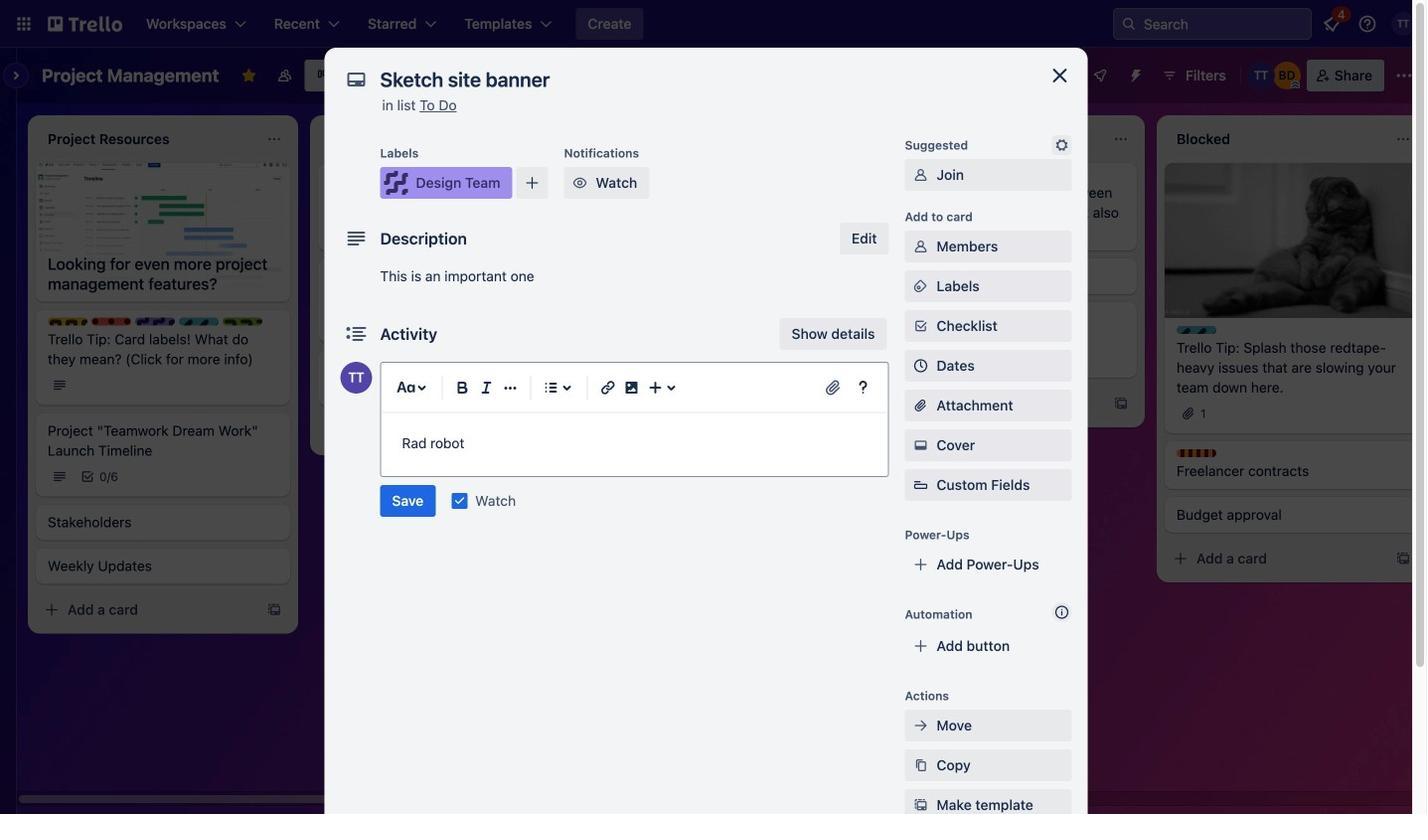 Task type: vqa. For each thing, say whether or not it's contained in the screenshot.
new list
no



Task type: describe. For each thing, give the bounding box(es) containing it.
workspace visible image
[[277, 68, 293, 84]]

Board name text field
[[32, 60, 229, 91]]

customize views image
[[399, 66, 419, 86]]

color: yellow, title: "copy request" element
[[48, 318, 87, 326]]

color: orange, title: "one more step" element
[[1177, 449, 1217, 457]]

open help dialog image
[[852, 376, 875, 400]]

attach and insert link image
[[824, 378, 844, 398]]

Main content area, start typing to enter text. text field
[[402, 431, 867, 455]]

close dialog image
[[1048, 64, 1072, 87]]

1 horizontal spatial terry turtle (terryturtle) image
[[1248, 62, 1275, 89]]

2 horizontal spatial color: purple, title: "design team" element
[[895, 310, 935, 318]]

text formatting group
[[451, 376, 522, 400]]

image image
[[620, 376, 644, 400]]

more formatting image
[[499, 376, 522, 400]]

search image
[[1121, 16, 1137, 32]]

color: lime, title: "halp" element
[[223, 318, 262, 326]]

primary element
[[0, 0, 1428, 48]]



Task type: locate. For each thing, give the bounding box(es) containing it.
0 horizontal spatial create from template… image
[[1114, 396, 1129, 412]]

color: red, title: "priority" element
[[91, 318, 131, 326]]

terry turtle (terryturtle) image down the search field at the top right of page
[[1248, 62, 1275, 89]]

create from template… image
[[266, 602, 282, 618]]

4 notifications image
[[1320, 12, 1344, 36]]

1 vertical spatial create from template… image
[[1396, 551, 1412, 567]]

1 horizontal spatial color: purple, title: "design team" element
[[380, 167, 513, 199]]

automation image
[[1120, 60, 1148, 87]]

link ⌘k image
[[596, 376, 620, 400]]

back to home image
[[48, 8, 122, 40]]

bold ⌘b image
[[451, 376, 475, 400]]

sm image
[[570, 173, 590, 193], [911, 237, 931, 257], [911, 435, 931, 455], [911, 795, 931, 814]]

0 horizontal spatial terry turtle (terryturtle) image
[[341, 362, 372, 394]]

0 horizontal spatial color: purple, title: "design team" element
[[135, 318, 175, 326]]

1 vertical spatial terry turtle (terryturtle) image
[[341, 362, 372, 394]]

Search field
[[1114, 8, 1312, 40]]

editor toolbar
[[390, 372, 879, 404]]

text styles image
[[394, 376, 418, 400]]

create from template… image
[[1114, 396, 1129, 412], [1396, 551, 1412, 567]]

calendar power-up image
[[1056, 67, 1072, 83]]

barb dwyer (barbdwyer3) image
[[1273, 62, 1301, 89]]

edit card image
[[829, 315, 845, 331]]

terry turtle (terryturtle) image
[[1392, 12, 1416, 36]]

star or unstar board image
[[241, 68, 257, 84]]

italic ⌘i image
[[475, 376, 499, 400]]

None text field
[[370, 62, 1027, 97]]

0 vertical spatial create from template… image
[[1114, 396, 1129, 412]]

terry turtle (terryturtle) image left text styles icon
[[341, 362, 372, 394]]

show menu image
[[1395, 66, 1415, 86]]

lists image
[[539, 376, 563, 400]]

terry turtle (terryturtle) image
[[1248, 62, 1275, 89], [341, 362, 372, 394]]

0 vertical spatial terry turtle (terryturtle) image
[[1248, 62, 1275, 89]]

power ups image
[[1093, 68, 1109, 84]]

color: sky, title: "trello tip" element
[[330, 171, 370, 179], [612, 171, 652, 179], [895, 171, 935, 179], [179, 318, 219, 326], [1177, 326, 1217, 334]]

1 horizontal spatial create from template… image
[[1396, 551, 1412, 567]]

color: purple, title: "design team" element
[[380, 167, 513, 199], [895, 310, 935, 318], [135, 318, 175, 326]]

sm image
[[1052, 135, 1072, 155], [911, 165, 931, 185], [911, 276, 931, 296], [911, 716, 931, 736], [911, 756, 931, 775]]

open information menu image
[[1358, 14, 1378, 34]]



